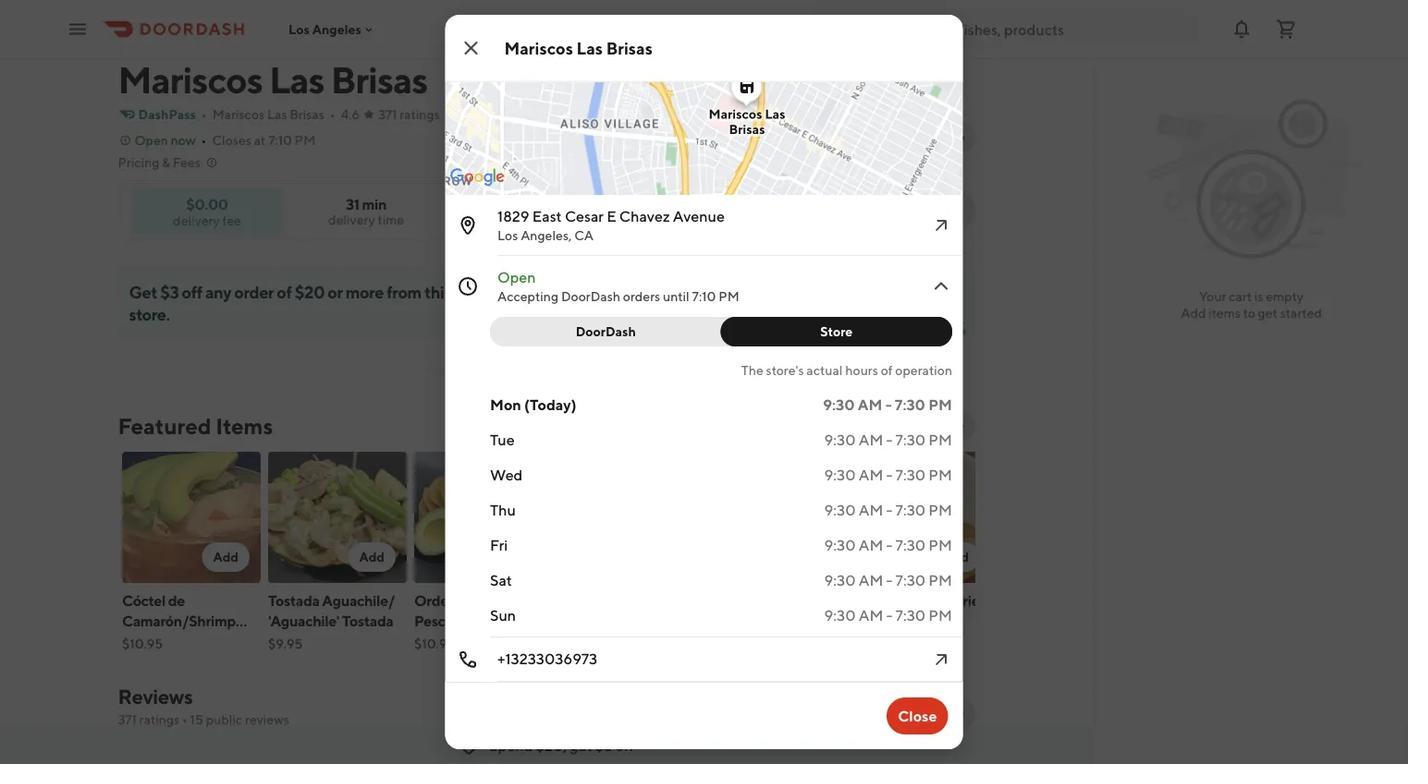Task type: describe. For each thing, give the bounding box(es) containing it.
am for wed
[[859, 467, 883, 484]]

operation
[[895, 363, 952, 378]]

your
[[1200, 289, 1227, 304]]

de for orden de camarón/shrimp ceviche
[[751, 592, 768, 610]]

0 vertical spatial 371
[[378, 107, 397, 122]]

actual
[[806, 363, 843, 378]]

ratings inside "reviews 371 ratings • 15 public reviews"
[[139, 713, 180, 728]]

los inside 1829 east cesar e chavez avenue los angeles, ca
[[497, 228, 518, 243]]

mon (today)
[[490, 396, 576, 414]]

get $3 off any order of $20 or more from this store.
[[129, 282, 452, 324]]

los angeles button
[[289, 22, 376, 37]]

- for sun
[[886, 607, 893, 625]]

dorados/fried
[[892, 592, 988, 610]]

0 horizontal spatial tostada
[[268, 592, 319, 610]]

• inside "reviews 371 ratings • 15 public reviews"
[[182, 713, 188, 728]]

tacos dorados/fried tacos (3) $9.95
[[852, 592, 988, 652]]

$9.95 for tacos
[[852, 637, 887, 652]]

1.6 mi • $$
[[457, 107, 521, 122]]

- for mon (today)
[[885, 396, 892, 414]]

angeles,
[[520, 228, 572, 243]]

more info button
[[877, 122, 976, 152]]

map region
[[300, 0, 1011, 308]]

previous image
[[917, 708, 932, 722]]

save
[[606, 202, 635, 217]]

$14.95
[[706, 637, 746, 652]]

open accepting doordash orders until 7:10 pm
[[497, 269, 739, 304]]

1.6
[[457, 107, 472, 122]]

pm for thu
[[929, 502, 952, 519]]

reviews 371 ratings • 15 public reviews
[[118, 685, 289, 728]]

1 vertical spatial get
[[570, 738, 593, 755]]

pickup 17 min
[[912, 195, 954, 224]]

17
[[918, 211, 928, 224]]

pricing & fees button
[[118, 154, 219, 172]]

pm inside open accepting doordash orders until 7:10 pm
[[719, 289, 739, 304]]

items
[[216, 413, 273, 439]]

at
[[254, 133, 266, 148]]

store's
[[766, 363, 804, 378]]

ceviche for orden de pescado/fish ceviche
[[414, 633, 467, 651]]

am for sun
[[859, 607, 883, 625]]

Delivery radio
[[796, 191, 890, 228]]

order methods option group
[[796, 191, 976, 228]]

0 items, open order cart image
[[1276, 18, 1298, 40]]

camarón/shrimp for ceviche
[[706, 613, 820, 630]]

Store button
[[721, 317, 952, 347]]

click item image for 7:10
[[930, 276, 952, 298]]

- for tue
[[886, 432, 893, 449]]

doordash inside button
[[575, 324, 636, 339]]

previous button of carousel image
[[917, 419, 932, 434]]

fees
[[173, 155, 201, 170]]

orden for orden de camarón/shrimp ceviche
[[706, 592, 749, 610]]

notification bell image
[[1231, 18, 1253, 40]]

click item image
[[930, 649, 952, 672]]

$20
[[295, 282, 325, 302]]

the store's actual hours of operation
[[741, 363, 952, 378]]

(today)
[[524, 396, 576, 414]]

1 vertical spatial off
[[616, 738, 634, 755]]

7:30 for thu
[[895, 502, 926, 519]]

- for fri
[[886, 537, 893, 555]]

• closes at 7:10 pm
[[201, 133, 316, 148]]

of inside get $3 off any order of $20 or more from this store.
[[277, 282, 292, 302]]

7:30 for tue
[[895, 432, 926, 449]]

info
[[941, 129, 965, 144]]

• right dashpass
[[202, 107, 207, 122]]

add review
[[808, 707, 880, 722]]

9:30 am - 7:30 pm for tue
[[824, 432, 952, 449]]

more
[[346, 282, 384, 302]]

open for open accepting doordash orders until 7:10 pm
[[497, 269, 536, 286]]

pricing
[[118, 155, 159, 170]]

get inside your cart is empty add items to get started
[[1259, 306, 1278, 321]]

add button for cóctel de camarón/shrimp cocktail
[[202, 543, 249, 573]]

time
[[378, 212, 404, 228]]

0 horizontal spatial los
[[289, 22, 310, 37]]

de for cóctel de campechana/seafood cocktail
[[606, 592, 623, 610]]

next button of carousel image
[[954, 419, 969, 434]]

9:30 am - 7:30 pm for fri
[[824, 537, 952, 555]]

7:30 for sat
[[895, 572, 926, 590]]

reviews link
[[118, 685, 193, 709]]

powered by google image
[[450, 168, 505, 187]]

31 min delivery time
[[328, 196, 404, 228]]

am for mon (today)
[[858, 396, 882, 414]]

open now
[[135, 133, 196, 148]]

reviews
[[118, 685, 193, 709]]

mon
[[490, 396, 521, 414]]

$0.00
[[186, 195, 228, 213]]

spend $20, get $3 off
[[490, 738, 634, 755]]

orden de camarón/shrimp ceviche image
[[706, 452, 845, 584]]

add inside your cart is empty add items to get started
[[1181, 306, 1207, 321]]

featured
[[118, 413, 211, 439]]

camarón/shrimp for cocktail
[[122, 613, 235, 630]]

9:30 am - 7:30 pm for wed
[[824, 467, 952, 484]]

add button for tostada aguachile/ 'aguachile' tostada
[[348, 543, 395, 573]]

$20,
[[536, 738, 567, 755]]

dashpass
[[138, 107, 196, 122]]

order
[[734, 202, 770, 217]]

click item image for avenue
[[930, 215, 952, 237]]

• left 4.6
[[330, 107, 335, 122]]

ceviche for orden de camarón/shrimp ceviche
[[706, 633, 760, 651]]

7:30 for wed
[[895, 467, 926, 484]]

371 inside "reviews 371 ratings • 15 public reviews"
[[118, 713, 137, 728]]

mi
[[475, 107, 489, 122]]

DoorDash button
[[490, 317, 733, 347]]

add button for orden de pescado/fish ceviche
[[494, 543, 542, 573]]

7:30 for sun
[[895, 607, 926, 625]]

angeles
[[312, 22, 362, 37]]

avenue
[[673, 208, 725, 225]]

pm for mon (today)
[[928, 396, 952, 414]]

items
[[1209, 306, 1241, 321]]

9:30 for sun
[[824, 607, 856, 625]]

campechana/seafood
[[560, 613, 708, 630]]

31
[[346, 196, 360, 213]]

9:30 for mon (today)
[[823, 396, 855, 414]]

wed
[[490, 467, 523, 484]]

9:30 for tue
[[824, 432, 856, 449]]

off inside get $3 off any order of $20 or more from this store.
[[182, 282, 202, 302]]

any
[[205, 282, 231, 302]]

pm for tue
[[929, 432, 952, 449]]

featured items
[[118, 413, 273, 439]]

thu
[[490, 502, 516, 519]]

los angeles
[[289, 22, 362, 37]]

orden de pescado/fish ceviche
[[414, 592, 504, 651]]

am for thu
[[859, 502, 883, 519]]

add button for tacos dorados/fried tacos (3)
[[932, 543, 980, 573]]

accepting
[[497, 289, 558, 304]]

9:30 am - 7:30 pm for thu
[[824, 502, 952, 519]]

delivery inside $0.00 delivery fee
[[173, 213, 220, 228]]

group order button
[[661, 191, 781, 228]]

hours
[[845, 363, 878, 378]]

tostada aguachile/ 'aguachile' tostada image
[[268, 452, 407, 584]]

closes
[[212, 133, 252, 148]]

group order
[[692, 202, 770, 217]]

orders
[[623, 289, 660, 304]]

1 vertical spatial $3
[[596, 738, 613, 755]]

delivery
[[818, 195, 868, 210]]

4.6
[[341, 107, 360, 122]]

order
[[234, 282, 274, 302]]

1 tacos from the top
[[852, 592, 889, 610]]

spend
[[490, 738, 533, 755]]

pricing & fees
[[118, 155, 201, 170]]

get
[[129, 282, 157, 302]]

ca
[[574, 228, 593, 243]]

reviews
[[245, 713, 289, 728]]

close button
[[887, 698, 949, 735]]

2 tacos from the top
[[852, 613, 889, 630]]



Task type: locate. For each thing, give the bounding box(es) containing it.
add up cóctel de camarón/shrimp cocktail
[[213, 550, 238, 565]]

7:10 right the at
[[268, 133, 292, 148]]

camarón/shrimp up '$14.95' at the bottom
[[706, 613, 820, 630]]

9:30 for thu
[[824, 502, 856, 519]]

now
[[171, 133, 196, 148]]

2 orden from the left
[[706, 592, 749, 610]]

2 add button from the left
[[348, 543, 395, 573]]

min inside pickup 17 min
[[930, 211, 949, 224]]

1 cocktail from the left
[[122, 633, 176, 651]]

$10.95
[[122, 637, 163, 652], [414, 637, 455, 652]]

de inside orden de pescado/fish ceviche
[[459, 592, 476, 610]]

1 horizontal spatial of
[[881, 363, 893, 378]]

1 de from the left
[[168, 592, 184, 610]]

1829 east cesar e chavez avenue los angeles, ca
[[497, 208, 725, 243]]

2 cocktail from the left
[[560, 633, 615, 651]]

9:30 for wed
[[824, 467, 856, 484]]

$12.50
[[560, 637, 600, 652]]

de down cóctel de camarón/shrimp cocktail image
[[168, 592, 184, 610]]

de inside cóctel de camarón/shrimp cocktail
[[168, 592, 184, 610]]

de inside orden de camarón/shrimp ceviche
[[751, 592, 768, 610]]

$10.95 down pescado/fish in the left of the page
[[414, 637, 455, 652]]

7:10 inside open accepting doordash orders until 7:10 pm
[[692, 289, 716, 304]]

off left the any
[[182, 282, 202, 302]]

click item image right 17
[[930, 215, 952, 237]]

-
[[885, 396, 892, 414], [886, 432, 893, 449], [886, 467, 893, 484], [886, 502, 893, 519], [886, 537, 893, 555], [886, 572, 893, 590], [886, 607, 893, 625]]

1 horizontal spatial cóctel
[[560, 592, 603, 610]]

add down your
[[1181, 306, 1207, 321]]

los down 1829 on the left top of the page
[[497, 228, 518, 243]]

$10.95 up reviews link
[[122, 637, 163, 652]]

orden inside orden de camarón/shrimp ceviche
[[706, 592, 749, 610]]

started
[[1281, 306, 1323, 321]]

7:30 for fri
[[895, 537, 926, 555]]

doordash inside open accepting doordash orders until 7:10 pm
[[561, 289, 620, 304]]

add review button
[[797, 700, 891, 730]]

cocktail inside cóctel de campechana/seafood cocktail
[[560, 633, 615, 651]]

9:30 am - 7:30 pm for sun
[[824, 607, 952, 625]]

delivery left the time
[[328, 212, 375, 228]]

1 horizontal spatial $9.95
[[852, 637, 887, 652]]

orden de pescado/fish ceviche image
[[414, 452, 553, 584]]

0 horizontal spatial 7:10
[[268, 133, 292, 148]]

click item image
[[930, 215, 952, 237], [930, 276, 952, 298]]

ratings
[[400, 107, 440, 122], [139, 713, 180, 728]]

0 vertical spatial $3
[[160, 282, 179, 302]]

of
[[277, 282, 292, 302], [881, 363, 893, 378]]

get right to on the top
[[1259, 306, 1278, 321]]

doordash
[[561, 289, 620, 304], [575, 324, 636, 339]]

tostada up 'aguachile'
[[268, 592, 319, 610]]

4 de from the left
[[751, 592, 768, 610]]

371 ratings •
[[378, 107, 451, 122]]

3 add button from the left
[[494, 543, 542, 573]]

tostada down aguachile/
[[342, 613, 393, 630]]

1 horizontal spatial $3
[[596, 738, 613, 755]]

$3 right $20,
[[596, 738, 613, 755]]

this
[[425, 282, 452, 302]]

cóctel inside cóctel de campechana/seafood cocktail
[[560, 592, 603, 610]]

• left '15'
[[182, 713, 188, 728]]

• left the 1.6 at the top of the page
[[446, 107, 451, 122]]

3 - from the top
[[886, 467, 893, 484]]

1 $9.95 from the left
[[268, 637, 302, 652]]

0 horizontal spatial of
[[277, 282, 292, 302]]

fri
[[490, 537, 508, 555]]

cocktail down campechana/seafood
[[560, 633, 615, 651]]

de up pescado/fish in the left of the page
[[459, 592, 476, 610]]

1 vertical spatial 7:10
[[692, 289, 716, 304]]

1 cóctel from the left
[[122, 592, 165, 610]]

get right $20,
[[570, 738, 593, 755]]

click item image down pickup 17 min
[[930, 276, 952, 298]]

2 click item image from the top
[[930, 276, 952, 298]]

1 horizontal spatial 7:10
[[692, 289, 716, 304]]

tacos left "dorados/fried"
[[852, 592, 889, 610]]

add button up "dorados/fried"
[[932, 543, 980, 573]]

0 vertical spatial los
[[289, 22, 310, 37]]

1 horizontal spatial los
[[497, 228, 518, 243]]

1 horizontal spatial camarón/shrimp
[[706, 613, 820, 630]]

mariscos las brisas dialog
[[300, 0, 1011, 750]]

min
[[362, 196, 387, 213], [930, 211, 949, 224]]

0 vertical spatial of
[[277, 282, 292, 302]]

sun
[[490, 607, 516, 625]]

add button up aguachile/
[[348, 543, 395, 573]]

sat
[[490, 572, 512, 590]]

+13233036973
[[497, 651, 597, 668]]

cesar
[[565, 208, 604, 225]]

1 horizontal spatial min
[[930, 211, 949, 224]]

east
[[532, 208, 562, 225]]

cocktail inside cóctel de camarón/shrimp cocktail
[[122, 633, 176, 651]]

15
[[190, 713, 203, 728]]

cóctel de camarón/shrimp cocktail image
[[122, 452, 260, 584]]

off right $20,
[[616, 738, 634, 755]]

your cart is empty add items to get started
[[1181, 289, 1323, 321]]

1 horizontal spatial tostada
[[342, 613, 393, 630]]

cóctel de campechana/seafood cocktail
[[560, 592, 708, 651]]

de down orden de camarón/shrimp ceviche image at the bottom of the page
[[751, 592, 768, 610]]

close mariscos las brisas image
[[460, 37, 482, 59]]

save button
[[569, 191, 646, 228]]

1 - from the top
[[885, 396, 892, 414]]

aguachile/
[[322, 592, 394, 610]]

of right hours
[[881, 363, 893, 378]]

1 vertical spatial los
[[497, 228, 518, 243]]

ceviche
[[414, 633, 467, 651], [706, 633, 760, 651]]

tostada
[[268, 592, 319, 610], [342, 613, 393, 630]]

0 horizontal spatial $9.95
[[268, 637, 302, 652]]

store
[[820, 324, 853, 339]]

featured items heading
[[118, 412, 273, 441]]

tacos dorados/fried tacos (3) image
[[852, 452, 991, 584]]

add up "dorados/fried"
[[943, 550, 969, 565]]

7 - from the top
[[886, 607, 893, 625]]

1829
[[497, 208, 529, 225]]

to
[[1244, 306, 1256, 321]]

$3 inside get $3 off any order of $20 or more from this store.
[[160, 282, 179, 302]]

get
[[1259, 306, 1278, 321], [570, 738, 593, 755]]

- for thu
[[886, 502, 893, 519]]

0 horizontal spatial ceviche
[[414, 633, 467, 651]]

2 $10.95 from the left
[[414, 637, 455, 652]]

4 - from the top
[[886, 502, 893, 519]]

min right 31
[[362, 196, 387, 213]]

0 horizontal spatial $3
[[160, 282, 179, 302]]

0 horizontal spatial off
[[182, 282, 202, 302]]

add up aguachile/
[[359, 550, 384, 565]]

de for orden de pescado/fish ceviche
[[459, 592, 476, 610]]

9:30 for fri
[[824, 537, 856, 555]]

$9.95 inside tacos dorados/fried tacos (3) $9.95
[[852, 637, 887, 652]]

- for wed
[[886, 467, 893, 484]]

cocktail for cóctel de camarón/shrimp cocktail
[[122, 633, 176, 651]]

0 horizontal spatial $10.95
[[122, 637, 163, 652]]

of left $20
[[277, 282, 292, 302]]

1 vertical spatial ratings
[[139, 713, 180, 728]]

add
[[1181, 306, 1207, 321], [213, 550, 238, 565], [359, 550, 384, 565], [505, 550, 531, 565], [943, 550, 969, 565], [808, 707, 833, 722]]

cart
[[1230, 289, 1253, 304]]

0 horizontal spatial open
[[135, 133, 168, 148]]

am for fri
[[859, 537, 883, 555]]

pescado/fish
[[414, 613, 504, 630]]

pm for sat
[[929, 572, 952, 590]]

1 ceviche from the left
[[414, 633, 467, 651]]

ratings left the 1.6 at the top of the page
[[400, 107, 440, 122]]

$$
[[506, 107, 521, 122]]

1 horizontal spatial cocktail
[[560, 633, 615, 651]]

1 horizontal spatial off
[[616, 738, 634, 755]]

5 - from the top
[[886, 537, 893, 555]]

delivery
[[328, 212, 375, 228], [173, 213, 220, 228]]

1 horizontal spatial 371
[[378, 107, 397, 122]]

doordash up doordash button
[[561, 289, 620, 304]]

pm for fri
[[929, 537, 952, 555]]

1 vertical spatial tacos
[[852, 613, 889, 630]]

the
[[741, 363, 763, 378]]

$9.95 up review
[[852, 637, 887, 652]]

cóctel inside cóctel de camarón/shrimp cocktail
[[122, 592, 165, 610]]

open
[[135, 133, 168, 148], [497, 269, 536, 286]]

fee
[[222, 213, 241, 228]]

open menu image
[[67, 18, 89, 40]]

0 horizontal spatial cocktail
[[122, 633, 176, 651]]

dashpass •
[[138, 107, 207, 122]]

1 camarón/shrimp from the left
[[122, 613, 235, 630]]

1 horizontal spatial ceviche
[[706, 633, 760, 651]]

1 orden from the left
[[414, 592, 456, 610]]

brisas
[[607, 38, 653, 58], [331, 57, 428, 101], [290, 107, 324, 122], [729, 122, 765, 137], [729, 122, 765, 137]]

close
[[898, 708, 938, 726]]

371 right 4.6
[[378, 107, 397, 122]]

cóctel for cóctel de campechana/seafood cocktail
[[560, 592, 603, 610]]

camarón/shrimp up reviews link
[[122, 613, 235, 630]]

las
[[577, 38, 603, 58], [269, 57, 324, 101], [765, 106, 785, 122], [765, 106, 785, 122], [267, 107, 287, 122]]

delivery inside '31 min delivery time'
[[328, 212, 375, 228]]

tostada aguachile/ 'aguachile' tostada $9.95
[[268, 592, 394, 652]]

ceviche inside orden de camarón/shrimp ceviche
[[706, 633, 760, 651]]

doordash down open accepting doordash orders until 7:10 pm
[[575, 324, 636, 339]]

add for tacos dorados/fried tacos (3)
[[943, 550, 969, 565]]

9:30 am - 7:30 pm for sat
[[824, 572, 952, 590]]

3 de from the left
[[606, 592, 623, 610]]

1 horizontal spatial $10.95
[[414, 637, 455, 652]]

$3 right get
[[160, 282, 179, 302]]

$10.95 for cóctel de camarón/shrimp cocktail
[[122, 637, 163, 652]]

am
[[858, 396, 882, 414], [859, 432, 883, 449], [859, 467, 883, 484], [859, 502, 883, 519], [859, 537, 883, 555], [859, 572, 883, 590], [859, 607, 883, 625]]

tacos left (3)
[[852, 613, 889, 630]]

am for sat
[[859, 572, 883, 590]]

mariscos
[[505, 38, 573, 58], [118, 57, 263, 101], [709, 106, 762, 122], [709, 106, 762, 122], [213, 107, 265, 122]]

$9.95 for 'aguachile'
[[268, 637, 302, 652]]

de up campechana/seafood
[[606, 592, 623, 610]]

2 $9.95 from the left
[[852, 637, 887, 652]]

ratings down reviews link
[[139, 713, 180, 728]]

cóctel de camarón/shrimp cocktail
[[122, 592, 235, 651]]

orden de camarón/shrimp ceviche
[[706, 592, 820, 651]]

0 horizontal spatial get
[[570, 738, 593, 755]]

of inside mariscos las brisas dialog
[[881, 363, 893, 378]]

tacos
[[852, 592, 889, 610], [852, 613, 889, 630]]

pm for wed
[[929, 467, 952, 484]]

1 $10.95 from the left
[[122, 637, 163, 652]]

2 - from the top
[[886, 432, 893, 449]]

orden up '$14.95' at the bottom
[[706, 592, 749, 610]]

add for cóctel de camarón/shrimp cocktail
[[213, 550, 238, 565]]

empty
[[1267, 289, 1304, 304]]

- for sat
[[886, 572, 893, 590]]

open inside open accepting doordash orders until 7:10 pm
[[497, 269, 536, 286]]

hour options option group
[[490, 317, 952, 347]]

0 vertical spatial off
[[182, 282, 202, 302]]

1 horizontal spatial delivery
[[328, 212, 375, 228]]

1 horizontal spatial open
[[497, 269, 536, 286]]

mariscos las brisas image
[[135, 0, 205, 44]]

de inside cóctel de campechana/seafood cocktail
[[606, 592, 623, 610]]

add button
[[202, 543, 249, 573], [348, 543, 395, 573], [494, 543, 542, 573], [932, 543, 980, 573]]

None radio
[[879, 191, 976, 228]]

open up accepting
[[497, 269, 536, 286]]

cocktail for cóctel de campechana/seafood cocktail
[[560, 633, 615, 651]]

0 vertical spatial ratings
[[400, 107, 440, 122]]

0 vertical spatial doordash
[[561, 289, 620, 304]]

pm
[[295, 133, 316, 148], [719, 289, 739, 304], [928, 396, 952, 414], [929, 432, 952, 449], [929, 467, 952, 484], [929, 502, 952, 519], [929, 537, 952, 555], [929, 572, 952, 590], [929, 607, 952, 625]]

• right mi
[[495, 107, 500, 122]]

1 click item image from the top
[[930, 215, 952, 237]]

0 horizontal spatial min
[[362, 196, 387, 213]]

add button down thu
[[494, 543, 542, 573]]

add up sat
[[505, 550, 531, 565]]

(3)
[[892, 613, 910, 630]]

e
[[607, 208, 616, 225]]

0 vertical spatial tacos
[[852, 592, 889, 610]]

$3
[[160, 282, 179, 302], [596, 738, 613, 755]]

am for tue
[[859, 432, 883, 449]]

more
[[906, 129, 938, 144]]

add left review
[[808, 707, 833, 722]]

1 vertical spatial 371
[[118, 713, 137, 728]]

6 - from the top
[[886, 572, 893, 590]]

pm for sun
[[929, 607, 952, 625]]

ceviche inside orden de pescado/fish ceviche
[[414, 633, 467, 651]]

0 vertical spatial 7:10
[[268, 133, 292, 148]]

0 horizontal spatial camarón/shrimp
[[122, 613, 235, 630]]

2 de from the left
[[459, 592, 476, 610]]

1 vertical spatial doordash
[[575, 324, 636, 339]]

0 horizontal spatial orden
[[414, 592, 456, 610]]

de for cóctel de camarón/shrimp cocktail
[[168, 592, 184, 610]]

0 horizontal spatial delivery
[[173, 213, 220, 228]]

0 horizontal spatial cóctel
[[122, 592, 165, 610]]

min inside '31 min delivery time'
[[362, 196, 387, 213]]

open for open now
[[135, 133, 168, 148]]

0 vertical spatial tostada
[[268, 592, 319, 610]]

• right the now
[[201, 133, 207, 148]]

$9.95 inside tostada aguachile/ 'aguachile' tostada $9.95
[[268, 637, 302, 652]]

7:10 right until
[[692, 289, 716, 304]]

mariscos las brisas
[[505, 38, 653, 58], [118, 57, 428, 101], [709, 106, 785, 137], [709, 106, 785, 137], [213, 107, 324, 122]]

next image
[[954, 708, 969, 722]]

0 horizontal spatial ratings
[[139, 713, 180, 728]]

add for tostada aguachile/ 'aguachile' tostada
[[359, 550, 384, 565]]

1 vertical spatial open
[[497, 269, 536, 286]]

public
[[206, 713, 243, 728]]

cóctel for cóctel de camarón/shrimp cocktail
[[122, 592, 165, 610]]

min down pickup
[[930, 211, 949, 224]]

orden inside orden de pescado/fish ceviche
[[414, 592, 456, 610]]

is
[[1255, 289, 1264, 304]]

from
[[387, 282, 422, 302]]

371 down reviews at the bottom left of the page
[[118, 713, 137, 728]]

0 vertical spatial click item image
[[930, 215, 952, 237]]

1 vertical spatial of
[[881, 363, 893, 378]]

2 ceviche from the left
[[706, 633, 760, 651]]

0 horizontal spatial 371
[[118, 713, 137, 728]]

orden for orden de pescado/fish ceviche
[[414, 592, 456, 610]]

los
[[289, 22, 310, 37], [497, 228, 518, 243]]

4 add button from the left
[[932, 543, 980, 573]]

cocktail up reviews link
[[122, 633, 176, 651]]

9:30 for sat
[[824, 572, 856, 590]]

1 horizontal spatial get
[[1259, 306, 1278, 321]]

2 cóctel from the left
[[560, 592, 603, 610]]

0 vertical spatial get
[[1259, 306, 1278, 321]]

pickup
[[912, 195, 954, 210]]

1 vertical spatial tostada
[[342, 613, 393, 630]]

orden up pescado/fish in the left of the page
[[414, 592, 456, 610]]

de
[[168, 592, 184, 610], [459, 592, 476, 610], [606, 592, 623, 610], [751, 592, 768, 610]]

9:30 am - 7:30 pm for mon (today)
[[823, 396, 952, 414]]

&
[[162, 155, 170, 170]]

$9.95 down 'aguachile'
[[268, 637, 302, 652]]

1 horizontal spatial ratings
[[400, 107, 440, 122]]

delivery left fee
[[173, 213, 220, 228]]

more info
[[906, 129, 965, 144]]

2 camarón/shrimp from the left
[[706, 613, 820, 630]]

los left angeles at the top left of page
[[289, 22, 310, 37]]

off
[[182, 282, 202, 302], [616, 738, 634, 755]]

1 vertical spatial click item image
[[930, 276, 952, 298]]

add button up cóctel de camarón/shrimp cocktail
[[202, 543, 249, 573]]

open up the pricing & fees on the left of the page
[[135, 133, 168, 148]]

7:30 for mon (today)
[[895, 396, 925, 414]]

$10.95 for orden de pescado/fish ceviche
[[414, 637, 455, 652]]

none radio containing pickup
[[879, 191, 976, 228]]

add for orden de pescado/fish ceviche
[[505, 550, 531, 565]]

0 vertical spatial open
[[135, 133, 168, 148]]

1 add button from the left
[[202, 543, 249, 573]]

9:30
[[823, 396, 855, 414], [824, 432, 856, 449], [824, 467, 856, 484], [824, 502, 856, 519], [824, 537, 856, 555], [824, 572, 856, 590], [824, 607, 856, 625]]

1 horizontal spatial orden
[[706, 592, 749, 610]]



Task type: vqa. For each thing, say whether or not it's contained in the screenshot.
Los
yes



